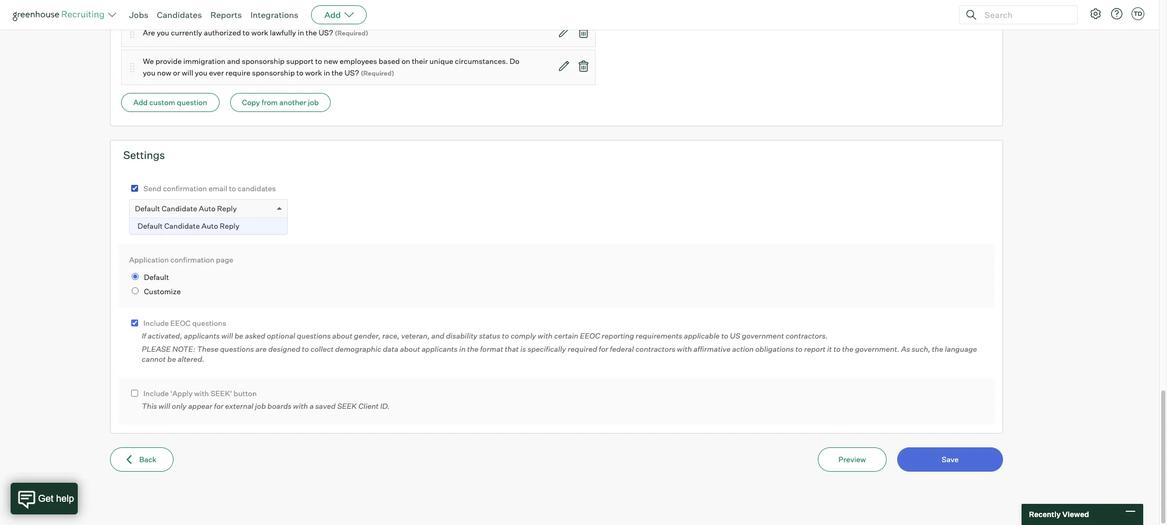 Task type: vqa. For each thing, say whether or not it's contained in the screenshot.
top THE 8
no



Task type: describe. For each thing, give the bounding box(es) containing it.
integrations link
[[250, 10, 298, 20]]

to left collect
[[302, 345, 309, 354]]

from
[[262, 98, 278, 107]]

federal
[[610, 345, 634, 354]]

work inside we provide immigration and sponsorship support to new employees based on their unique circumstances. do you now or will you ever require sponsorship to work in the us?
[[305, 68, 322, 77]]

currently
[[171, 28, 202, 37]]

1 vertical spatial questions
[[297, 332, 331, 341]]

back button
[[110, 448, 174, 472]]

1 horizontal spatial you
[[157, 28, 169, 37]]

1 horizontal spatial be
[[235, 332, 243, 341]]

jobs
[[129, 10, 148, 20]]

please
[[142, 345, 171, 354]]

in inside include eeoc questions if activated, applicants will be asked optional questions about gender, race, veteran, and disability status to comply with certain eeoc reporting requirements applicable to us government contractors. please note: these questions are designed to collect demographic data about applicants in the format that is specifically required for federal contractors with affirmative action obligations to report it to the government. as such, the language cannot be altered.
[[459, 345, 466, 354]]

are
[[256, 345, 267, 354]]

lawfully
[[270, 28, 296, 37]]

(required) inside are you currently authorized to work lawfully in the us? (required)
[[335, 29, 368, 37]]

format
[[480, 345, 503, 354]]

in inside we provide immigration and sponsorship support to new employees based on their unique circumstances. do you now or will you ever require sponsorship to work in the us?
[[324, 68, 330, 77]]

page
[[216, 256, 233, 265]]

default candidate auto reply inside list box
[[138, 222, 239, 231]]

disability
[[446, 332, 478, 341]]

auto-
[[177, 225, 193, 233]]

collect
[[311, 345, 334, 354]]

configure image
[[1089, 7, 1102, 20]]

contractors.
[[786, 332, 828, 341]]

default candidate auto reply list box
[[130, 218, 287, 234]]

required
[[568, 345, 597, 354]]

customize link
[[129, 225, 161, 233]]

as
[[901, 345, 910, 354]]

now
[[157, 68, 171, 77]]

unique
[[430, 57, 453, 66]]

customize for customize your auto-reply templates.
[[129, 225, 161, 233]]

button
[[234, 389, 257, 398]]

will for with
[[159, 402, 170, 411]]

the right it
[[842, 345, 854, 354]]

or
[[173, 68, 180, 77]]

send confirmation email to candidates
[[143, 184, 276, 193]]

0 horizontal spatial us?
[[319, 28, 333, 37]]

reporting
[[602, 332, 634, 341]]

job inside button
[[308, 98, 319, 107]]

add custom question
[[133, 98, 207, 107]]

government
[[742, 332, 784, 341]]

applicable
[[684, 332, 720, 341]]

jobs link
[[129, 10, 148, 20]]

td button
[[1130, 5, 1147, 22]]

to left new on the left
[[315, 57, 322, 66]]

2 vertical spatial questions
[[220, 345, 254, 354]]

are
[[143, 28, 155, 37]]

the inside we provide immigration and sponsorship support to new employees based on their unique circumstances. do you now or will you ever require sponsorship to work in the us?
[[332, 68, 343, 77]]

back
[[139, 455, 156, 464]]

immigration
[[183, 57, 226, 66]]

cannot
[[142, 355, 166, 364]]

such,
[[912, 345, 930, 354]]

greenhouse recruiting image
[[13, 8, 108, 21]]

for inside include eeoc questions if activated, applicants will be asked optional questions about gender, race, veteran, and disability status to comply with certain eeoc reporting requirements applicable to us government contractors. please note: these questions are designed to collect demographic data about applicants in the format that is specifically required for federal contractors with affirmative action obligations to report it to the government. as such, the language cannot be altered.
[[599, 345, 608, 354]]

candidates
[[238, 184, 276, 193]]

their
[[412, 57, 428, 66]]

application
[[129, 256, 169, 265]]

contractors
[[636, 345, 676, 354]]

demographic
[[335, 345, 381, 354]]

on
[[402, 57, 410, 66]]

to right it
[[834, 345, 841, 354]]

1 vertical spatial sponsorship
[[252, 68, 295, 77]]

affirmative
[[694, 345, 731, 354]]

save button
[[897, 448, 1003, 472]]

the right lawfully at left
[[306, 28, 317, 37]]

include eeoc questions if activated, applicants will be asked optional questions about gender, race, veteran, and disability status to comply with certain eeoc reporting requirements applicable to us government contractors. please note: these questions are designed to collect demographic data about applicants in the format that is specifically required for federal contractors with affirmative action obligations to report it to the government. as such, the language cannot be altered.
[[142, 319, 977, 364]]

appear
[[188, 402, 212, 411]]

1 vertical spatial (required)
[[361, 69, 394, 77]]

government.
[[855, 345, 900, 354]]

circumstances.
[[455, 57, 508, 66]]

that
[[505, 345, 519, 354]]

report
[[804, 345, 826, 354]]

to up that
[[502, 332, 509, 341]]

0 vertical spatial default
[[135, 204, 160, 213]]

gender,
[[354, 332, 381, 341]]

save
[[942, 455, 959, 464]]

auto inside list box
[[201, 222, 218, 231]]

'apply
[[170, 389, 193, 398]]

provide
[[155, 57, 182, 66]]

with up appear
[[194, 389, 209, 398]]

custom
[[149, 98, 175, 107]]

reply
[[193, 225, 208, 233]]

authorized
[[204, 28, 241, 37]]

and inside we provide immigration and sponsorship support to new employees based on their unique circumstances. do you now or will you ever require sponsorship to work in the us?
[[227, 57, 240, 66]]

0 horizontal spatial work
[[251, 28, 268, 37]]

do
[[510, 57, 520, 66]]

0 vertical spatial auto
[[199, 204, 215, 213]]

these
[[197, 345, 219, 354]]

0 vertical spatial candidate
[[162, 204, 197, 213]]

us? inside we provide immigration and sponsorship support to new employees based on their unique circumstances. do you now or will you ever require sponsorship to work in the us?
[[345, 68, 359, 77]]

0 vertical spatial eeoc
[[170, 319, 191, 328]]

to right authorized
[[243, 28, 250, 37]]

to right email
[[229, 184, 236, 193]]

preview
[[839, 455, 866, 464]]

activated,
[[148, 332, 182, 341]]

reports link
[[210, 10, 242, 20]]

are you currently authorized to work lawfully in the us? (required)
[[143, 28, 368, 37]]

require
[[226, 68, 250, 77]]

recently viewed
[[1029, 511, 1089, 520]]

question
[[177, 98, 207, 107]]

we provide immigration and sponsorship support to new employees based on their unique circumstances. do you now or will you ever require sponsorship to work in the us?
[[143, 57, 520, 77]]

veteran,
[[401, 332, 430, 341]]

seek
[[337, 402, 357, 411]]

to left us
[[721, 332, 728, 341]]

us
[[730, 332, 740, 341]]

0 vertical spatial questions
[[192, 319, 226, 328]]

copy
[[242, 98, 260, 107]]

0 vertical spatial reply
[[217, 204, 237, 213]]

0 vertical spatial applicants
[[184, 332, 220, 341]]

designed
[[268, 345, 300, 354]]

employees
[[340, 57, 377, 66]]



Task type: locate. For each thing, give the bounding box(es) containing it.
include for include 'apply with seek' button this will only appear for external job boards with a saved seek client id.
[[143, 389, 169, 398]]

reply
[[217, 204, 237, 213], [220, 222, 239, 231]]

boards
[[268, 402, 292, 411]]

0 vertical spatial and
[[227, 57, 240, 66]]

1 vertical spatial about
[[400, 345, 420, 354]]

seek'
[[211, 389, 232, 398]]

questions up these
[[192, 319, 226, 328]]

will inside we provide immigration and sponsorship support to new employees based on their unique circumstances. do you now or will you ever require sponsorship to work in the us?
[[182, 68, 193, 77]]

certain
[[554, 332, 578, 341]]

job left boards
[[255, 402, 266, 411]]

2 vertical spatial default
[[144, 273, 169, 282]]

eeoc up the activated,
[[170, 319, 191, 328]]

0 vertical spatial default candidate auto reply
[[135, 204, 237, 213]]

with down applicable
[[677, 345, 692, 354]]

0 horizontal spatial and
[[227, 57, 240, 66]]

will inside include eeoc questions if activated, applicants will be asked optional questions about gender, race, veteran, and disability status to comply with certain eeoc reporting requirements applicable to us government contractors. please note: these questions are designed to collect demographic data about applicants in the format that is specifically required for federal contractors with affirmative action obligations to report it to the government. as such, the language cannot be altered.
[[221, 332, 233, 341]]

1 vertical spatial default
[[138, 222, 163, 231]]

id.
[[380, 402, 390, 411]]

for
[[599, 345, 608, 354], [214, 402, 224, 411]]

support
[[286, 57, 314, 66]]

1 horizontal spatial in
[[324, 68, 330, 77]]

2 horizontal spatial in
[[459, 345, 466, 354]]

1 vertical spatial work
[[305, 68, 322, 77]]

with
[[538, 332, 553, 341], [677, 345, 692, 354], [194, 389, 209, 398], [293, 402, 308, 411]]

questions up collect
[[297, 332, 331, 341]]

1 vertical spatial reply
[[220, 222, 239, 231]]

0 horizontal spatial for
[[214, 402, 224, 411]]

0 vertical spatial include
[[143, 319, 169, 328]]

1 vertical spatial confirmation
[[170, 256, 214, 265]]

reply inside list box
[[220, 222, 239, 231]]

2 horizontal spatial you
[[195, 68, 207, 77]]

is
[[520, 345, 526, 354]]

add inside popup button
[[324, 10, 341, 20]]

the down new on the left
[[332, 68, 343, 77]]

None checkbox
[[131, 185, 138, 192], [131, 320, 138, 327], [131, 390, 138, 397], [131, 185, 138, 192], [131, 320, 138, 327], [131, 390, 138, 397]]

send
[[143, 184, 161, 193]]

customize your auto-reply templates.
[[129, 225, 241, 233]]

1 horizontal spatial us?
[[345, 68, 359, 77]]

auto right auto-
[[201, 222, 218, 231]]

language
[[945, 345, 977, 354]]

applicants up these
[[184, 332, 220, 341]]

default candidate auto reply option
[[135, 204, 237, 213], [130, 218, 287, 234]]

confirmation for application
[[170, 256, 214, 265]]

you
[[157, 28, 169, 37], [143, 68, 155, 77], [195, 68, 207, 77]]

0 horizontal spatial you
[[143, 68, 155, 77]]

1 vertical spatial be
[[167, 355, 176, 364]]

default
[[135, 204, 160, 213], [138, 222, 163, 231], [144, 273, 169, 282]]

in down disability
[[459, 345, 466, 354]]

confirmation left "page"
[[170, 256, 214, 265]]

0 vertical spatial sponsorship
[[242, 57, 285, 66]]

and up require
[[227, 57, 240, 66]]

include for include eeoc questions if activated, applicants will be asked optional questions about gender, race, veteran, and disability status to comply with certain eeoc reporting requirements applicable to us government contractors. please note: these questions are designed to collect demographic data about applicants in the format that is specifically required for federal contractors with affirmative action obligations to report it to the government. as such, the language cannot be altered.
[[143, 319, 169, 328]]

candidates
[[157, 10, 202, 20]]

include
[[143, 319, 169, 328], [143, 389, 169, 398]]

1 vertical spatial add
[[133, 98, 148, 107]]

recently
[[1029, 511, 1061, 520]]

customize
[[129, 225, 161, 233], [144, 287, 181, 296]]

you down we
[[143, 68, 155, 77]]

status
[[479, 332, 500, 341]]

0 vertical spatial be
[[235, 332, 243, 341]]

0 horizontal spatial eeoc
[[170, 319, 191, 328]]

about down the veteran,
[[400, 345, 420, 354]]

include 'apply with seek' button this will only appear for external job boards with a saved seek client id.
[[142, 389, 390, 411]]

you right are
[[157, 28, 169, 37]]

(required) down add popup button at the left of the page
[[335, 29, 368, 37]]

add button
[[311, 5, 367, 24]]

work
[[251, 28, 268, 37], [305, 68, 322, 77]]

add for add
[[324, 10, 341, 20]]

you down immigration on the left top of the page
[[195, 68, 207, 77]]

0 vertical spatial default candidate auto reply option
[[135, 204, 237, 213]]

1 horizontal spatial will
[[182, 68, 193, 77]]

1 horizontal spatial about
[[400, 345, 420, 354]]

add left 'custom'
[[133, 98, 148, 107]]

customize for customize
[[144, 287, 181, 296]]

1 vertical spatial default candidate auto reply option
[[130, 218, 287, 234]]

0 vertical spatial add
[[324, 10, 341, 20]]

email
[[209, 184, 227, 193]]

to down support
[[296, 68, 303, 77]]

1 horizontal spatial applicants
[[422, 345, 458, 354]]

client
[[358, 402, 379, 411]]

include inside the "include 'apply with seek' button this will only appear for external job boards with a saved seek client id."
[[143, 389, 169, 398]]

0 horizontal spatial job
[[255, 402, 266, 411]]

customize left the your
[[129, 225, 161, 233]]

1 vertical spatial for
[[214, 402, 224, 411]]

sponsorship down support
[[252, 68, 295, 77]]

race,
[[382, 332, 400, 341]]

reply up templates.
[[217, 204, 237, 213]]

your
[[162, 225, 175, 233]]

1 vertical spatial eeoc
[[580, 332, 600, 341]]

be left asked
[[235, 332, 243, 341]]

default inside list box
[[138, 222, 163, 231]]

applicants down disability
[[422, 345, 458, 354]]

altered.
[[178, 355, 204, 364]]

templates.
[[209, 225, 241, 233]]

td
[[1134, 10, 1142, 17]]

1 include from the top
[[143, 319, 169, 328]]

0 horizontal spatial add
[[133, 98, 148, 107]]

for inside the "include 'apply with seek' button this will only appear for external job boards with a saved seek client id."
[[214, 402, 224, 411]]

add up new on the left
[[324, 10, 341, 20]]

default candidate auto reply
[[135, 204, 237, 213], [138, 222, 239, 231]]

this
[[142, 402, 157, 411]]

1 vertical spatial include
[[143, 389, 169, 398]]

auto up default candidate auto reply list box
[[199, 204, 215, 213]]

1 vertical spatial applicants
[[422, 345, 458, 354]]

another
[[279, 98, 306, 107]]

(required)
[[335, 29, 368, 37], [361, 69, 394, 77]]

and right the veteran,
[[431, 332, 444, 341]]

1 vertical spatial customize
[[144, 287, 181, 296]]

in right lawfully at left
[[298, 28, 304, 37]]

based
[[379, 57, 400, 66]]

0 vertical spatial for
[[599, 345, 608, 354]]

us?
[[319, 28, 333, 37], [345, 68, 359, 77]]

we
[[143, 57, 154, 66]]

0 vertical spatial about
[[332, 332, 352, 341]]

2 vertical spatial will
[[159, 402, 170, 411]]

will right the or at the top of the page
[[182, 68, 193, 77]]

will left asked
[[221, 332, 233, 341]]

external
[[225, 402, 253, 411]]

1 vertical spatial auto
[[201, 222, 218, 231]]

copy from another job button
[[230, 93, 331, 112]]

None field
[[135, 200, 138, 218]]

0 vertical spatial will
[[182, 68, 193, 77]]

about up demographic
[[332, 332, 352, 341]]

candidates link
[[157, 10, 202, 20]]

1 horizontal spatial for
[[599, 345, 608, 354]]

sponsorship
[[242, 57, 285, 66], [252, 68, 295, 77]]

job inside the "include 'apply with seek' button this will only appear for external job boards with a saved seek client id."
[[255, 402, 266, 411]]

0 vertical spatial confirmation
[[163, 184, 207, 193]]

0 vertical spatial customize
[[129, 225, 161, 233]]

obligations
[[755, 345, 794, 354]]

a
[[310, 402, 314, 411]]

about
[[332, 332, 352, 341], [400, 345, 420, 354]]

candidate
[[162, 204, 197, 213], [164, 222, 200, 231]]

will left only
[[159, 402, 170, 411]]

2 include from the top
[[143, 389, 169, 398]]

2 horizontal spatial will
[[221, 332, 233, 341]]

with up specifically
[[538, 332, 553, 341]]

eeoc up required at the bottom of the page
[[580, 332, 600, 341]]

1 vertical spatial will
[[221, 332, 233, 341]]

preview button
[[818, 448, 887, 472]]

1 vertical spatial default candidate auto reply
[[138, 222, 239, 231]]

0 horizontal spatial will
[[159, 402, 170, 411]]

will for questions
[[221, 332, 233, 341]]

optional
[[267, 332, 295, 341]]

with left a
[[293, 402, 308, 411]]

0 horizontal spatial in
[[298, 28, 304, 37]]

work down support
[[305, 68, 322, 77]]

1 horizontal spatial work
[[305, 68, 322, 77]]

ever
[[209, 68, 224, 77]]

and inside include eeoc questions if activated, applicants will be asked optional questions about gender, race, veteran, and disability status to comply with certain eeoc reporting requirements applicable to us government contractors. please note: these questions are designed to collect demographic data about applicants in the format that is specifically required for federal contractors with affirmative action obligations to report it to the government. as such, the language cannot be altered.
[[431, 332, 444, 341]]

1 horizontal spatial and
[[431, 332, 444, 341]]

comply
[[511, 332, 536, 341]]

copy from another job
[[242, 98, 319, 107]]

integrations
[[250, 10, 298, 20]]

None radio
[[132, 273, 139, 280], [132, 288, 139, 295], [132, 273, 139, 280], [132, 288, 139, 295]]

the down disability
[[467, 345, 479, 354]]

0 vertical spatial us?
[[319, 28, 333, 37]]

the right 'such,'
[[932, 345, 943, 354]]

confirmation right send
[[163, 184, 207, 193]]

include inside include eeoc questions if activated, applicants will be asked optional questions about gender, race, veteran, and disability status to comply with certain eeoc reporting requirements applicable to us government contractors. please note: these questions are designed to collect demographic data about applicants in the format that is specifically required for federal contractors with affirmative action obligations to report it to the government. as such, the language cannot be altered.
[[143, 319, 169, 328]]

default down application
[[144, 273, 169, 282]]

saved
[[315, 402, 336, 411]]

eeoc
[[170, 319, 191, 328], [580, 332, 600, 341]]

to down contractors.
[[796, 345, 803, 354]]

applicants
[[184, 332, 220, 341], [422, 345, 458, 354]]

reports
[[210, 10, 242, 20]]

include up the activated,
[[143, 319, 169, 328]]

us? down add popup button at the left of the page
[[319, 28, 333, 37]]

for down seek'
[[214, 402, 224, 411]]

1 horizontal spatial add
[[324, 10, 341, 20]]

will inside the "include 'apply with seek' button this will only appear for external job boards with a saved seek client id."
[[159, 402, 170, 411]]

add inside button
[[133, 98, 148, 107]]

add for add custom question
[[133, 98, 148, 107]]

new
[[324, 57, 338, 66]]

for left federal
[[599, 345, 608, 354]]

add custom question button
[[121, 93, 219, 112]]

0 vertical spatial work
[[251, 28, 268, 37]]

0 vertical spatial job
[[308, 98, 319, 107]]

default up application
[[138, 222, 163, 231]]

1 horizontal spatial job
[[308, 98, 319, 107]]

0 horizontal spatial be
[[167, 355, 176, 364]]

1 vertical spatial us?
[[345, 68, 359, 77]]

in
[[298, 28, 304, 37], [324, 68, 330, 77], [459, 345, 466, 354]]

0 horizontal spatial about
[[332, 332, 352, 341]]

sponsorship up require
[[242, 57, 285, 66]]

reply right reply
[[220, 222, 239, 231]]

1 vertical spatial and
[[431, 332, 444, 341]]

0 horizontal spatial applicants
[[184, 332, 220, 341]]

1 vertical spatial job
[[255, 402, 266, 411]]

confirmation for send
[[163, 184, 207, 193]]

td button
[[1132, 7, 1144, 20]]

data
[[383, 345, 398, 354]]

us? down employees
[[345, 68, 359, 77]]

job right another
[[308, 98, 319, 107]]

be down the note:
[[167, 355, 176, 364]]

2 vertical spatial in
[[459, 345, 466, 354]]

1 vertical spatial in
[[324, 68, 330, 77]]

asked
[[245, 332, 265, 341]]

(required) down 'based'
[[361, 69, 394, 77]]

include up this at bottom left
[[143, 389, 169, 398]]

customize down application
[[144, 287, 181, 296]]

1 horizontal spatial eeoc
[[580, 332, 600, 341]]

the
[[306, 28, 317, 37], [332, 68, 343, 77], [467, 345, 479, 354], [842, 345, 854, 354], [932, 345, 943, 354]]

1 vertical spatial candidate
[[164, 222, 200, 231]]

Search text field
[[982, 7, 1068, 22]]

0 vertical spatial in
[[298, 28, 304, 37]]

candidate inside list box
[[164, 222, 200, 231]]

questions down asked
[[220, 345, 254, 354]]

default up the customize link
[[135, 204, 160, 213]]

work down integrations
[[251, 28, 268, 37]]

0 vertical spatial (required)
[[335, 29, 368, 37]]

note:
[[172, 345, 195, 354]]

in down new on the left
[[324, 68, 330, 77]]



